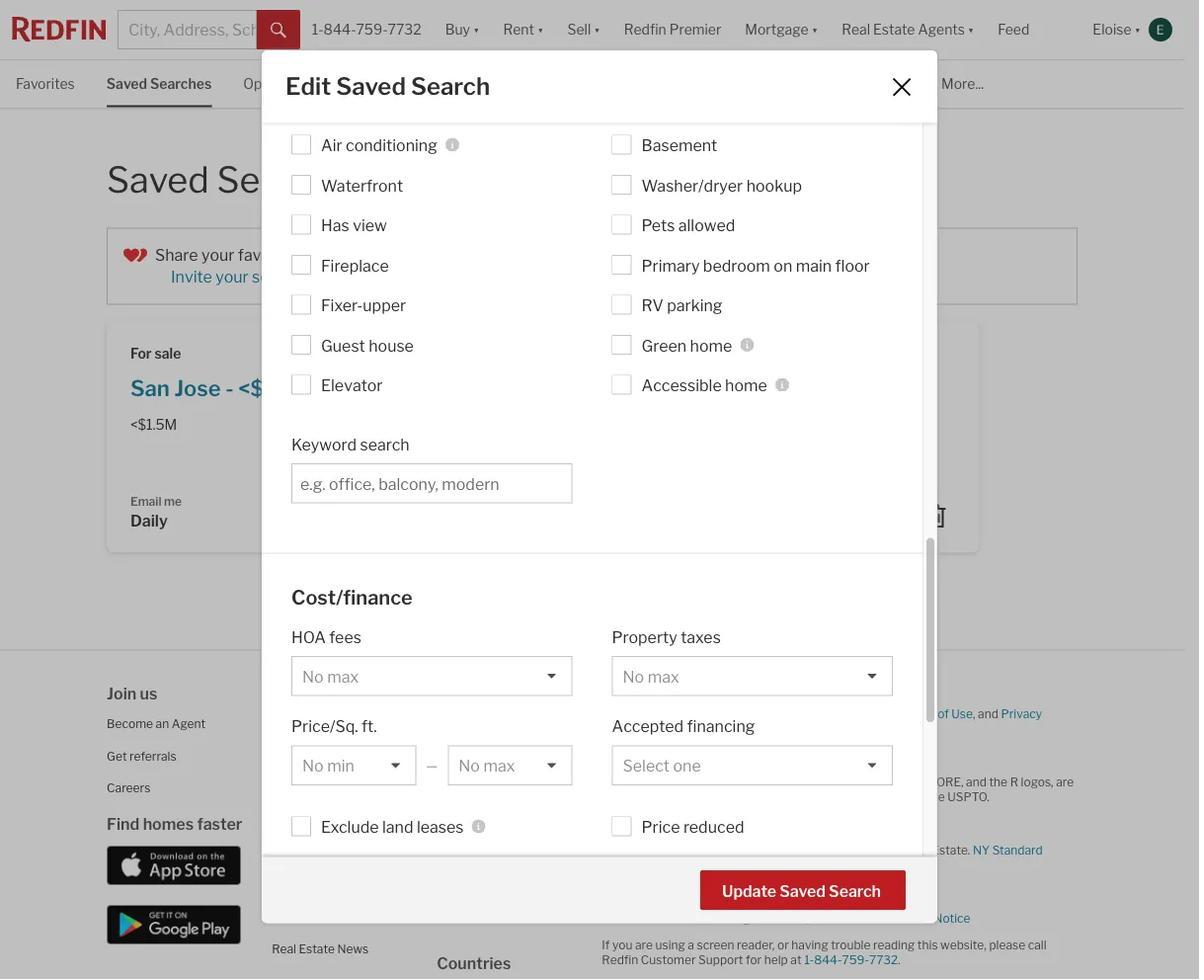 Task type: locate. For each thing, give the bounding box(es) containing it.
saved
[[336, 72, 406, 100], [106, 76, 147, 92], [107, 158, 209, 201], [780, 881, 826, 901]]

7732 up edit saved search
[[388, 21, 422, 38]]

edit saved search
[[286, 72, 490, 100]]

us for find us
[[473, 684, 491, 704]]

1- down the having
[[804, 953, 814, 967]]

0 vertical spatial estate
[[700, 885, 736, 899]]

real down procedures
[[673, 885, 697, 899]]

2 redfin from the left
[[686, 775, 730, 789]]

0 vertical spatial homes
[[299, 246, 349, 265]]

search right keyword
[[360, 435, 410, 454]]

1 vertical spatial to
[[701, 843, 713, 858]]

1 saved searches from the top
[[106, 76, 212, 92]]

0 horizontal spatial 844-
[[324, 21, 356, 38]]

saved searches down city, address, school, agent, zip search field
[[106, 76, 212, 92]]

searches up "account"
[[150, 76, 212, 92]]

0 vertical spatial saved searches
[[106, 76, 212, 92]]

estate for licenses
[[700, 885, 736, 899]]

1 horizontal spatial the
[[927, 790, 945, 804]]

0 vertical spatial 7732
[[388, 21, 422, 38]]

1 vertical spatial search
[[829, 881, 881, 901]]

1 horizontal spatial redfin
[[686, 775, 730, 789]]

redfin down my
[[686, 775, 730, 789]]

are left using
[[635, 938, 653, 953]]

1 vertical spatial 844-
[[814, 953, 842, 967]]

at right life
[[296, 813, 307, 828]]

us for join us
[[140, 684, 157, 704]]

in inside redfin and all redfin variants, title forward, walk score, and the r logos, are trademarks of redfin corporation, registered or pending in the uspto.
[[915, 790, 924, 804]]

walk
[[883, 775, 918, 789]]

0 vertical spatial are
[[1056, 775, 1074, 789]]

. down reading
[[898, 953, 901, 967]]

invite
[[171, 267, 212, 287]]

terms of use link
[[901, 707, 973, 721]]

price/sq. ft.
[[291, 717, 377, 736]]

you down "reserved."
[[809, 707, 829, 721]]

searches down air
[[217, 158, 372, 201]]

0 vertical spatial 759-
[[356, 21, 388, 38]]

. down "updated"
[[634, 722, 637, 736]]

1 vertical spatial or
[[853, 790, 865, 804]]

saved searches down account settings
[[107, 158, 372, 201]]

privacy policy
[[602, 707, 1043, 736]]

if you are using a screen reader, or having trouble reading this website, please call redfin customer support for help at
[[602, 938, 1047, 967]]

0 horizontal spatial real
[[272, 942, 296, 956]]

0 horizontal spatial are
[[635, 938, 653, 953]]

redfin up trademarks
[[602, 775, 646, 789]]

partner
[[305, 267, 360, 287]]

1 vertical spatial .
[[898, 953, 901, 967]]

1 horizontal spatial 844-
[[814, 953, 842, 967]]

are right logos,
[[1056, 775, 1074, 789]]

redfin pinterest image
[[488, 778, 504, 794]]

allowed
[[679, 216, 736, 235]]

1 horizontal spatial at
[[791, 953, 802, 967]]

blog
[[272, 910, 297, 924]]

title
[[437, 911, 462, 925]]

update saved search
[[722, 881, 881, 901]]

accessible home
[[642, 376, 768, 395]]

1 horizontal spatial are
[[1056, 775, 1074, 789]]

submit search image
[[271, 22, 286, 38]]

1 horizontal spatial real
[[673, 885, 697, 899]]

0 vertical spatial .
[[634, 722, 637, 736]]

you inside if you are using a screen reader, or having trouble reading this website, please call redfin customer support for help at
[[613, 938, 633, 953]]

and up uspto.
[[966, 775, 987, 789]]

your up the invite
[[202, 246, 235, 265]]

search left partner.
[[424, 246, 473, 265]]

1 horizontal spatial 1-844-759-7732 link
[[804, 953, 898, 967]]

3 us from the left
[[473, 684, 491, 704]]

us right join
[[140, 684, 157, 704]]

0 horizontal spatial find
[[107, 814, 140, 833]]

homes inside share your favorite homes with your search partner. invite your search partner
[[299, 246, 349, 265]]

about up why
[[272, 684, 319, 704]]

home up accessible home at the top right
[[690, 336, 733, 355]]

saved inside button
[[780, 881, 826, 901]]

,
[[973, 707, 976, 721], [808, 912, 810, 926]]

1 vertical spatial 1-844-759-7732 link
[[804, 953, 898, 967]]

homes
[[299, 246, 349, 265], [143, 814, 194, 833]]

0 vertical spatial in
[[915, 790, 924, 804]]

redfin down all at the bottom right of the page
[[683, 790, 719, 804]]

1 vertical spatial in
[[783, 843, 793, 858]]

find down careers
[[107, 814, 140, 833]]

1 vertical spatial estate
[[299, 942, 335, 956]]

0 horizontal spatial search
[[252, 267, 302, 287]]

all
[[671, 775, 684, 789]]

redfin facebook image
[[437, 778, 453, 794]]

do not sell or share my personal information
[[602, 748, 844, 763]]

san
[[130, 375, 170, 401]]

0 vertical spatial home
[[690, 336, 733, 355]]

2 saved searches from the top
[[107, 158, 372, 201]]

open house schedule
[[243, 76, 386, 92]]

fixer-
[[321, 296, 363, 315]]

0 vertical spatial search
[[424, 246, 473, 265]]

help center
[[437, 749, 503, 763]]

redfin up operating
[[602, 843, 639, 858]]

list box for hoa fees
[[291, 656, 573, 696]]

759- down trouble
[[842, 953, 869, 967]]

0 horizontal spatial us
[[140, 684, 157, 704]]

<$1.5m right -
[[238, 375, 315, 401]]

life at redfin button
[[272, 813, 346, 828]]

privacy
[[1001, 707, 1043, 721]]

partner.
[[477, 246, 534, 265]]

do not sell or share my personal information link
[[602, 748, 844, 763]]

us up redfin?
[[322, 684, 340, 704]]

or inside if you are using a screen reader, or having trouble reading this website, please call redfin customer support for help at
[[778, 938, 789, 953]]

no
[[804, 882, 825, 901]]

7732 for 1-844-759-7732
[[388, 21, 422, 38]]

1 vertical spatial search
[[252, 267, 302, 287]]

0 vertical spatial <$1.5m
[[238, 375, 315, 401]]

or up help
[[778, 938, 789, 953]]

corporation,
[[722, 790, 791, 804]]

accepted financing
[[612, 717, 755, 736]]

about up using
[[663, 912, 697, 926]]

having
[[792, 938, 829, 953]]

©
[[662, 680, 672, 695]]

<$1.5m down san
[[130, 416, 177, 433]]

2 vertical spatial real
[[272, 942, 296, 956]]

1 horizontal spatial 7732
[[869, 953, 898, 967]]

of inside redfin and all redfin variants, title forward, walk score, and the r logos, are trademarks of redfin corporation, registered or pending in the uspto.
[[669, 790, 680, 804]]

1 vertical spatial at
[[791, 953, 802, 967]]

search down favorite
[[252, 267, 302, 287]]

copyright: © 2023 redfin. all rights reserved.
[[602, 680, 851, 695]]

1 horizontal spatial searches
[[217, 158, 372, 201]]

in left new
[[783, 843, 793, 858]]

redfin down if
[[602, 953, 639, 967]]

1 horizontal spatial find
[[437, 684, 470, 704]]

1 horizontal spatial us
[[322, 684, 340, 704]]

of down all at the bottom right of the page
[[669, 790, 680, 804]]

estate left the news
[[299, 942, 335, 956]]

estate for news
[[299, 942, 335, 956]]

7732
[[388, 21, 422, 38], [869, 953, 898, 967]]

find homes faster
[[107, 814, 242, 833]]

saved up trec: info about brokerage services , consumer protection notice
[[780, 881, 826, 901]]

0 horizontal spatial .
[[634, 722, 637, 736]]

dashboard
[[836, 76, 906, 92]]

0 horizontal spatial about
[[272, 684, 319, 704]]

1 horizontal spatial homes
[[299, 246, 349, 265]]

daily
[[130, 511, 168, 530]]

new
[[796, 843, 821, 858]]

get
[[107, 749, 127, 763]]

of left 'use'
[[938, 707, 949, 721]]

#01521930
[[684, 817, 749, 831]]

1 horizontal spatial or
[[778, 938, 789, 953]]

1 horizontal spatial search
[[829, 881, 881, 901]]

1 vertical spatial saved searches
[[107, 158, 372, 201]]

0 vertical spatial you
[[809, 707, 829, 721]]

search inside button
[[829, 881, 881, 901]]

estate.
[[932, 843, 971, 858]]

0 vertical spatial 1-
[[312, 21, 324, 38]]

homes up partner
[[299, 246, 349, 265]]

1- for 1-844-759-7732 .
[[804, 953, 814, 967]]

0 vertical spatial 1-844-759-7732 link
[[312, 21, 422, 38]]

me
[[164, 495, 182, 509]]

or inside redfin and all redfin variants, title forward, walk score, and the r logos, are trademarks of redfin corporation, registered or pending in the uspto.
[[853, 790, 865, 804]]

redfin.
[[707, 680, 746, 695]]

sell
[[641, 748, 660, 763]]

trec:
[[602, 912, 636, 926]]

1-844-759-7732 link down trouble
[[804, 953, 898, 967]]

real left estate.
[[905, 843, 930, 858]]

keyword
[[291, 435, 357, 454]]

to right agree
[[866, 707, 877, 721]]

or down 'forward,'
[[853, 790, 865, 804]]

, left privacy
[[973, 707, 976, 721]]

us up center
[[473, 684, 491, 704]]

redfin inside button
[[624, 21, 667, 38]]

759- up schedule
[[356, 21, 388, 38]]

1 vertical spatial you
[[613, 938, 633, 953]]

edit saved search element
[[286, 72, 866, 100]]

why
[[272, 717, 297, 731]]

1 vertical spatial real
[[673, 885, 697, 899]]

search for edit saved search
[[411, 72, 490, 100]]

1-
[[312, 21, 324, 38], [804, 953, 814, 967]]

help
[[437, 749, 462, 763]]

at right help
[[791, 953, 802, 967]]

the down score,
[[927, 790, 945, 804]]

1 us from the left
[[140, 684, 157, 704]]

help
[[765, 953, 788, 967]]

careers
[[107, 781, 150, 795]]

, up the having
[[808, 912, 810, 926]]

or right 'sell'
[[663, 748, 674, 763]]

parking
[[667, 296, 723, 315]]

2 horizontal spatial or
[[853, 790, 865, 804]]

0 horizontal spatial 759-
[[356, 21, 388, 38]]

find up "help"
[[437, 684, 470, 704]]

0 vertical spatial at
[[296, 813, 307, 828]]

844- down the having
[[814, 953, 842, 967]]

you right if
[[613, 938, 633, 953]]

1 horizontal spatial estate
[[700, 885, 736, 899]]

real estate licenses
[[673, 885, 787, 899]]

1- right submit search image
[[312, 21, 324, 38]]

7732 down reading
[[869, 953, 898, 967]]

1-844-759-7732 .
[[804, 953, 901, 967]]

upper
[[363, 296, 406, 315]]

0 horizontal spatial ,
[[808, 912, 810, 926]]

call
[[1028, 938, 1047, 953]]

1 vertical spatial <$1.5m
[[130, 416, 177, 433]]

list box
[[291, 656, 573, 696], [612, 656, 893, 696], [291, 745, 416, 785], [448, 745, 573, 785], [612, 745, 893, 785]]

1 vertical spatial find
[[107, 814, 140, 833]]

1 horizontal spatial in
[[915, 790, 924, 804]]

become
[[107, 717, 153, 731]]

1 vertical spatial of
[[669, 790, 680, 804]]

real down blog
[[272, 942, 296, 956]]

hookup
[[747, 176, 802, 195]]

favorites
[[16, 76, 75, 92]]

0 horizontal spatial 1-844-759-7732 link
[[312, 21, 422, 38]]

schedule
[[326, 76, 386, 92]]

procedures
[[660, 858, 724, 872]]

0 vertical spatial real
[[905, 843, 930, 858]]

download the redfin app on the apple app store image
[[107, 846, 241, 885]]

1-844-759-7732 link up schedule
[[312, 21, 422, 38]]

for
[[746, 953, 762, 967]]

your right the invite
[[216, 267, 249, 287]]

privacy policy link
[[602, 707, 1043, 736]]

0 horizontal spatial homes
[[143, 814, 194, 833]]

<$1.5m
[[238, 375, 315, 401], [130, 416, 177, 433]]

2 horizontal spatial us
[[473, 684, 491, 704]]

0 horizontal spatial you
[[613, 938, 633, 953]]

bedroom
[[703, 256, 771, 275]]

.
[[634, 722, 637, 736], [898, 953, 901, 967]]

0 horizontal spatial or
[[663, 748, 674, 763]]

owner dashboard
[[790, 76, 906, 92]]

share your favorite homes with your search partner. invite your search partner
[[155, 246, 534, 287]]

all
[[748, 680, 763, 695]]

2 us from the left
[[322, 684, 340, 704]]

2 vertical spatial or
[[778, 938, 789, 953]]

real estate news button
[[272, 942, 369, 956]]

saved down "account"
[[107, 158, 209, 201]]

list box for property taxes
[[612, 656, 893, 696]]

settings
[[238, 123, 293, 139]]

homes up download the redfin app on the apple app store image
[[143, 814, 194, 833]]

0 vertical spatial 844-
[[324, 21, 356, 38]]

1 horizontal spatial 759-
[[842, 953, 869, 967]]

ny standard operating procedures
[[602, 843, 1043, 872]]

0 horizontal spatial redfin
[[602, 775, 646, 789]]

agent
[[172, 717, 206, 731]]

0 vertical spatial of
[[938, 707, 949, 721]]

fixer-upper
[[321, 296, 406, 315]]

1 vertical spatial 7732
[[869, 953, 898, 967]]

in down walk
[[915, 790, 924, 804]]

0 horizontal spatial of
[[669, 790, 680, 804]]

759- for 1-844-759-7732 .
[[842, 953, 869, 967]]

1 horizontal spatial 1-
[[804, 953, 814, 967]]

City, Address, School, Agent, ZIP search field
[[118, 10, 257, 49]]

redfin left premier
[[624, 21, 667, 38]]

1 vertical spatial home
[[725, 376, 768, 395]]

759- for 1-844-759-7732
[[356, 21, 388, 38]]

0 horizontal spatial search
[[411, 72, 490, 100]]

0 horizontal spatial estate
[[299, 942, 335, 956]]

california
[[602, 817, 655, 831]]

1 horizontal spatial to
[[866, 707, 877, 721]]

home right accessible
[[725, 376, 768, 395]]

1 vertical spatial are
[[635, 938, 653, 953]]

1 vertical spatial 1-
[[804, 953, 814, 967]]

the left r
[[990, 775, 1008, 789]]

estate up the info about brokerage services link
[[700, 885, 736, 899]]

referrals
[[130, 749, 176, 763]]

1 vertical spatial about
[[663, 912, 697, 926]]

844- for 1-844-759-7732 .
[[814, 953, 842, 967]]

to left do
[[701, 843, 713, 858]]

agree
[[831, 707, 863, 721]]

countries
[[437, 954, 511, 973]]

home for green home
[[690, 336, 733, 355]]

844- up schedule
[[324, 21, 356, 38]]

price reduced
[[642, 817, 745, 837]]

the left terms
[[880, 707, 898, 721]]

community impact
[[272, 749, 378, 763]]

0 vertical spatial find
[[437, 684, 470, 704]]

0 vertical spatial search
[[411, 72, 490, 100]]

favorite
[[238, 246, 295, 265]]

real for licenses
[[673, 885, 697, 899]]

-
[[225, 375, 234, 401]]



Task type: describe. For each thing, give the bounding box(es) containing it.
&
[[323, 781, 332, 795]]

information
[[780, 748, 844, 763]]

taxes
[[681, 627, 721, 646]]

diversity & inclusion
[[272, 781, 384, 795]]

redfin right as
[[866, 843, 903, 858]]

standard
[[993, 843, 1043, 858]]

community impact button
[[272, 749, 378, 763]]

—
[[426, 757, 438, 774]]

search for update saved search
[[829, 881, 881, 901]]

exclude
[[321, 817, 379, 837]]

for sale
[[130, 345, 181, 362]]

redfin and all redfin variants, title forward, walk score, and the r logos, are trademarks of redfin corporation, registered or pending in the uspto.
[[602, 775, 1074, 804]]

redfin premier button
[[612, 0, 733, 59]]

a
[[688, 938, 695, 953]]

guest house
[[321, 336, 414, 355]]

1 horizontal spatial of
[[938, 707, 949, 721]]

redfin inside redfin and all redfin variants, title forward, walk score, and the r logos, are trademarks of redfin corporation, registered or pending in the uspto.
[[683, 790, 719, 804]]

2 horizontal spatial the
[[990, 775, 1008, 789]]

real for news
[[272, 942, 296, 956]]

redfin instagram image
[[514, 778, 530, 794]]

why redfin? button
[[272, 717, 343, 731]]

saved down city, address, school, agent, zip search field
[[106, 76, 147, 92]]

1 horizontal spatial .
[[898, 953, 901, 967]]

consumer protection notice link
[[813, 912, 971, 926]]

download the redfin app from the google play store image
[[107, 905, 241, 945]]

january
[[652, 707, 695, 721]]

2023
[[674, 680, 704, 695]]

info about brokerage services link
[[638, 912, 808, 926]]

1 horizontal spatial ,
[[973, 707, 976, 721]]

list box for accepted financing
[[612, 745, 893, 785]]

copyright:
[[602, 680, 659, 695]]

title forward button
[[437, 911, 510, 925]]

impact
[[339, 749, 378, 763]]

2 horizontal spatial real
[[905, 843, 930, 858]]

view
[[353, 216, 387, 235]]

account
[[181, 123, 236, 139]]

redfin is licensed to do business in new york as redfin real estate.
[[602, 843, 973, 858]]

variants,
[[733, 775, 780, 789]]

policy
[[602, 722, 634, 736]]

home for accessible home
[[725, 376, 768, 395]]

and left all at the bottom right of the page
[[648, 775, 669, 789]]

accepted
[[612, 717, 684, 736]]

ft.
[[362, 717, 377, 736]]

green
[[642, 336, 687, 355]]

saved down 1-844-759-7732
[[336, 72, 406, 100]]

search inside edit saved search dialog
[[360, 435, 410, 454]]

become an agent
[[107, 717, 206, 731]]

center
[[465, 749, 503, 763]]

operating
[[602, 858, 658, 872]]

help center button
[[437, 749, 503, 763]]

0 horizontal spatial at
[[296, 813, 307, 828]]

1- for 1-844-759-7732
[[312, 21, 324, 38]]

fireplace
[[321, 256, 389, 275]]

redfin inside if you are using a screen reader, or having trouble reading this website, please call redfin customer support for help at
[[602, 953, 639, 967]]

community
[[272, 749, 336, 763]]

7732 for 1-844-759-7732 .
[[869, 953, 898, 967]]

844- for 1-844-759-7732
[[324, 21, 356, 38]]

leases
[[417, 817, 464, 837]]

0 horizontal spatial the
[[880, 707, 898, 721]]

price
[[642, 817, 680, 837]]

my
[[710, 748, 727, 763]]

financing
[[687, 717, 755, 736]]

with
[[352, 246, 384, 265]]

inclusion
[[335, 781, 384, 795]]

2 horizontal spatial search
[[424, 246, 473, 265]]

at inside if you are using a screen reader, or having trouble reading this website, please call redfin customer support for help at
[[791, 953, 802, 967]]

0 vertical spatial to
[[866, 707, 877, 721]]

user photo image
[[1149, 18, 1173, 41]]

forward
[[464, 911, 510, 925]]

rent. button
[[437, 846, 466, 861]]

0 horizontal spatial in
[[783, 843, 793, 858]]

1 horizontal spatial about
[[663, 912, 697, 926]]

reduced
[[684, 817, 745, 837]]

1 redfin from the left
[[602, 775, 646, 789]]

rights
[[765, 680, 797, 695]]

trademarks
[[602, 790, 666, 804]]

open
[[243, 76, 278, 92]]

air conditioning
[[321, 136, 438, 155]]

and right 'use'
[[978, 707, 999, 721]]

1 vertical spatial ,
[[808, 912, 810, 926]]

no results
[[804, 882, 879, 901]]

do
[[602, 748, 618, 763]]

1 vertical spatial homes
[[143, 814, 194, 833]]

are inside redfin and all redfin variants, title forward, walk score, and the r logos, are trademarks of redfin corporation, registered or pending in the uspto.
[[1056, 775, 1074, 789]]

e.g. office, balcony, modern text field
[[300, 474, 564, 493]]

real estate news
[[272, 942, 369, 956]]

edit saved search dialog
[[262, 0, 938, 923]]

title forward
[[437, 911, 510, 925]]

land
[[382, 817, 414, 837]]

property
[[612, 627, 678, 646]]

cost/finance
[[291, 585, 413, 609]]

house
[[369, 336, 414, 355]]

trouble
[[831, 938, 871, 953]]

price/sq.
[[291, 717, 358, 736]]

do
[[715, 843, 729, 858]]

business
[[732, 843, 781, 858]]

your right with
[[387, 246, 420, 265]]

0 vertical spatial or
[[663, 748, 674, 763]]

dre
[[657, 817, 682, 831]]

find for find us
[[437, 684, 470, 704]]

home
[[418, 76, 457, 92]]

by
[[732, 707, 747, 721]]

why redfin?
[[272, 717, 343, 731]]

protection
[[873, 912, 932, 926]]

saved searches link
[[106, 60, 212, 105]]

as
[[851, 843, 864, 858]]

diversity
[[272, 781, 321, 795]]

premier
[[670, 21, 722, 38]]

0 vertical spatial searches
[[150, 76, 212, 92]]

basement
[[642, 136, 718, 155]]

redfin down &
[[309, 813, 346, 828]]

updated january 2023: by searching, you agree to the terms of use , and
[[602, 707, 1001, 721]]

personal
[[730, 748, 778, 763]]

email me daily
[[130, 495, 182, 530]]

california dre #01521930
[[602, 817, 749, 831]]

redfin twitter image
[[463, 778, 478, 794]]

support
[[699, 953, 744, 967]]

diversity & inclusion button
[[272, 781, 384, 795]]

us for about us
[[322, 684, 340, 704]]

find for find homes faster
[[107, 814, 140, 833]]

life
[[272, 813, 293, 828]]

about us
[[272, 684, 340, 704]]

1-844-759-7732
[[312, 21, 422, 38]]

brokerage
[[699, 912, 757, 926]]

update
[[722, 881, 777, 901]]

0 horizontal spatial to
[[701, 843, 713, 858]]

please
[[989, 938, 1026, 953]]

redfin premier
[[624, 21, 722, 38]]

registered
[[793, 790, 850, 804]]

sale
[[155, 345, 181, 362]]

score,
[[921, 775, 964, 789]]

0 vertical spatial about
[[272, 684, 319, 704]]

are inside if you are using a screen reader, or having trouble reading this website, please call redfin customer support for help at
[[635, 938, 653, 953]]

on
[[774, 256, 793, 275]]

1 horizontal spatial <$1.5m
[[238, 375, 315, 401]]

0 horizontal spatial <$1.5m
[[130, 416, 177, 433]]

edit
[[286, 72, 331, 100]]

primary
[[642, 256, 700, 275]]



Task type: vqa. For each thing, say whether or not it's contained in the screenshot.
YEAR
no



